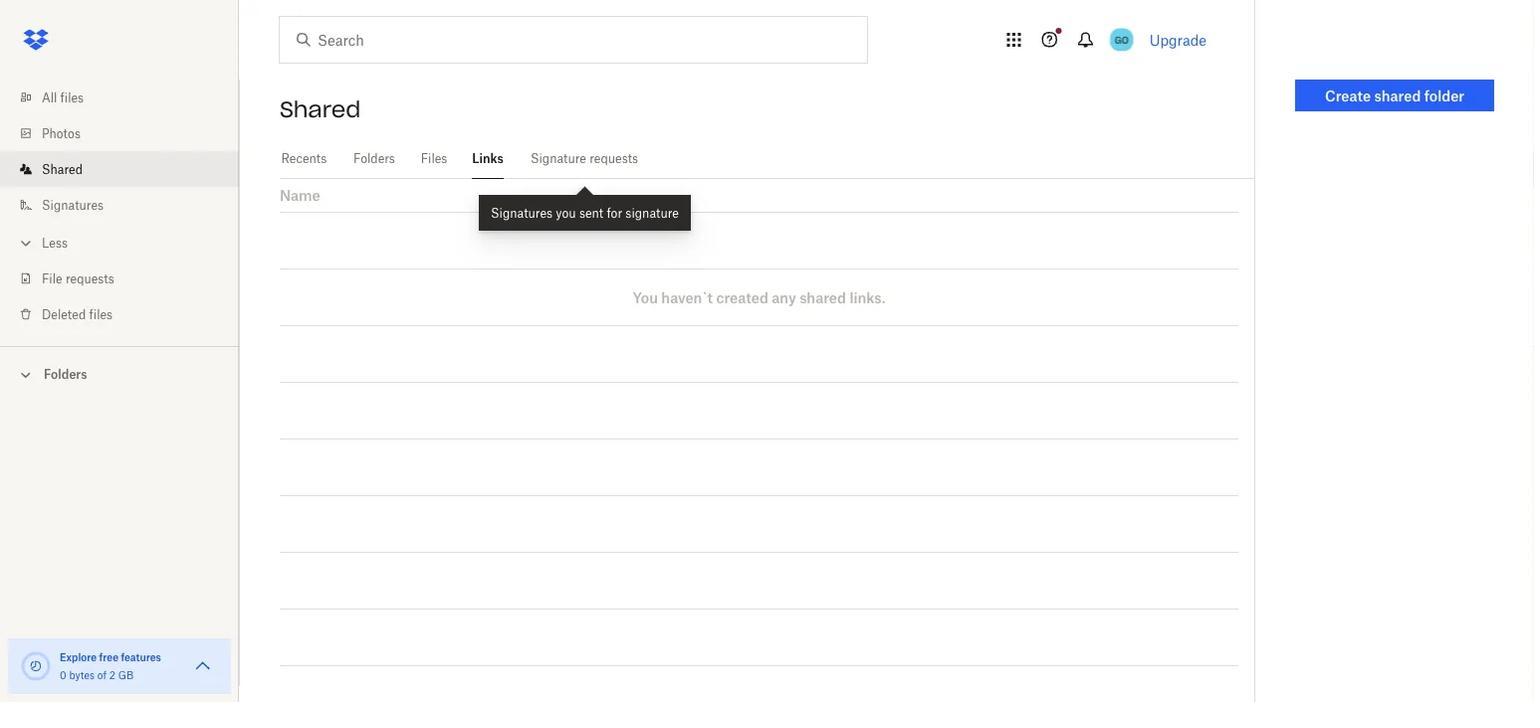 Task type: locate. For each thing, give the bounding box(es) containing it.
shared right any
[[800, 289, 846, 306]]

signatures you sent for signature
[[491, 206, 679, 221]]

1 vertical spatial shared
[[42, 162, 83, 177]]

less
[[42, 235, 68, 250]]

2
[[109, 670, 115, 682]]

less image
[[16, 233, 36, 253]]

files right deleted
[[89, 307, 113, 322]]

all
[[42, 90, 57, 105]]

requests for file requests
[[66, 271, 114, 286]]

requests right 'file'
[[66, 271, 114, 286]]

free
[[99, 652, 118, 664]]

0 horizontal spatial signatures
[[42, 198, 104, 213]]

shared inside button
[[1374, 87, 1421, 104]]

0 horizontal spatial folders
[[44, 367, 87, 382]]

1 horizontal spatial shared
[[1374, 87, 1421, 104]]

folders
[[353, 151, 395, 166], [44, 367, 87, 382]]

1 vertical spatial folders
[[44, 367, 87, 382]]

folders down deleted
[[44, 367, 87, 382]]

requests inside tab list
[[590, 151, 638, 166]]

folders left the "files"
[[353, 151, 395, 166]]

upgrade link
[[1150, 31, 1207, 48]]

folders inside tab list
[[353, 151, 395, 166]]

signature requests link
[[528, 139, 641, 176]]

signature
[[626, 206, 679, 221]]

0 horizontal spatial requests
[[66, 271, 114, 286]]

1 vertical spatial files
[[89, 307, 113, 322]]

go
[[1115, 33, 1129, 46]]

requests for signature requests
[[590, 151, 638, 166]]

you
[[633, 289, 658, 306]]

shared list item
[[0, 151, 239, 187]]

1 horizontal spatial requests
[[590, 151, 638, 166]]

1 horizontal spatial shared
[[280, 96, 361, 123]]

requests inside list
[[66, 271, 114, 286]]

requests up for
[[590, 151, 638, 166]]

0 horizontal spatial files
[[60, 90, 84, 105]]

upgrade
[[1150, 31, 1207, 48]]

Search in folder "Dropbox" text field
[[318, 29, 826, 51]]

1 horizontal spatial folders
[[353, 151, 395, 166]]

signatures link
[[16, 187, 239, 223]]

0 vertical spatial folders
[[353, 151, 395, 166]]

deleted files link
[[16, 297, 239, 333]]

deleted
[[42, 307, 86, 322]]

shared inside list item
[[42, 162, 83, 177]]

0 vertical spatial shared
[[1374, 87, 1421, 104]]

list containing all files
[[0, 68, 239, 346]]

signatures left you
[[491, 206, 553, 221]]

go button
[[1106, 24, 1138, 56]]

shared link
[[16, 151, 239, 187]]

files for all files
[[60, 90, 84, 105]]

tab list
[[280, 139, 1254, 179]]

quota usage element
[[20, 651, 52, 683]]

shared
[[1374, 87, 1421, 104], [800, 289, 846, 306]]

folders inside button
[[44, 367, 87, 382]]

shared
[[280, 96, 361, 123], [42, 162, 83, 177]]

features
[[121, 652, 161, 664]]

0 vertical spatial requests
[[590, 151, 638, 166]]

created
[[716, 289, 769, 306]]

1 horizontal spatial signatures
[[491, 206, 553, 221]]

shared down photos
[[42, 162, 83, 177]]

signatures up "less"
[[42, 198, 104, 213]]

create shared folder button
[[1295, 80, 1494, 112]]

shared up recents link at the left top
[[280, 96, 361, 123]]

any
[[772, 289, 796, 306]]

all files
[[42, 90, 84, 105]]

requests
[[590, 151, 638, 166], [66, 271, 114, 286]]

0 vertical spatial shared
[[280, 96, 361, 123]]

folders link
[[352, 139, 396, 176]]

list
[[0, 68, 239, 346]]

files right all
[[60, 90, 84, 105]]

0 horizontal spatial shared
[[800, 289, 846, 306]]

signature
[[531, 151, 586, 166]]

create shared folder
[[1325, 87, 1465, 104]]

signatures
[[42, 198, 104, 213], [491, 206, 553, 221]]

0 vertical spatial files
[[60, 90, 84, 105]]

0 horizontal spatial shared
[[42, 162, 83, 177]]

files for deleted files
[[89, 307, 113, 322]]

photos
[[42, 126, 81, 141]]

explore free features 0 bytes of 2 gb
[[60, 652, 161, 682]]

1 vertical spatial requests
[[66, 271, 114, 286]]

1 horizontal spatial files
[[89, 307, 113, 322]]

files
[[60, 90, 84, 105], [89, 307, 113, 322]]

shared left folder
[[1374, 87, 1421, 104]]

signatures inside list
[[42, 198, 104, 213]]

links
[[472, 151, 504, 166]]

dropbox image
[[16, 20, 56, 60]]

you
[[556, 206, 576, 221]]



Task type: vqa. For each thing, say whether or not it's contained in the screenshot.
CREATE SHARED FOLDER
yes



Task type: describe. For each thing, give the bounding box(es) containing it.
recents link
[[280, 139, 328, 176]]

all files link
[[16, 80, 239, 115]]

explore
[[60, 652, 97, 664]]

of
[[97, 670, 107, 682]]

links.
[[850, 289, 886, 306]]

recents
[[281, 151, 327, 166]]

signature requests
[[531, 151, 638, 166]]

1 vertical spatial shared
[[800, 289, 846, 306]]

haven`t
[[661, 289, 713, 306]]

create
[[1325, 87, 1371, 104]]

links link
[[472, 139, 504, 176]]

file
[[42, 271, 62, 286]]

photos link
[[16, 115, 239, 151]]

bytes
[[69, 670, 95, 682]]

you haven`t created any shared links.
[[633, 289, 886, 306]]

gb
[[118, 670, 134, 682]]

deleted files
[[42, 307, 113, 322]]

0
[[60, 670, 66, 682]]

for
[[607, 206, 622, 221]]

folder
[[1425, 87, 1465, 104]]

folders button
[[0, 359, 239, 389]]

tab list containing recents
[[280, 139, 1254, 179]]

files link
[[420, 139, 448, 176]]

file requests link
[[16, 261, 239, 297]]

name
[[280, 187, 320, 204]]

file requests
[[42, 271, 114, 286]]

sent
[[579, 206, 604, 221]]

signatures for signatures
[[42, 198, 104, 213]]

signatures for signatures you sent for signature
[[491, 206, 553, 221]]

files
[[421, 151, 447, 166]]



